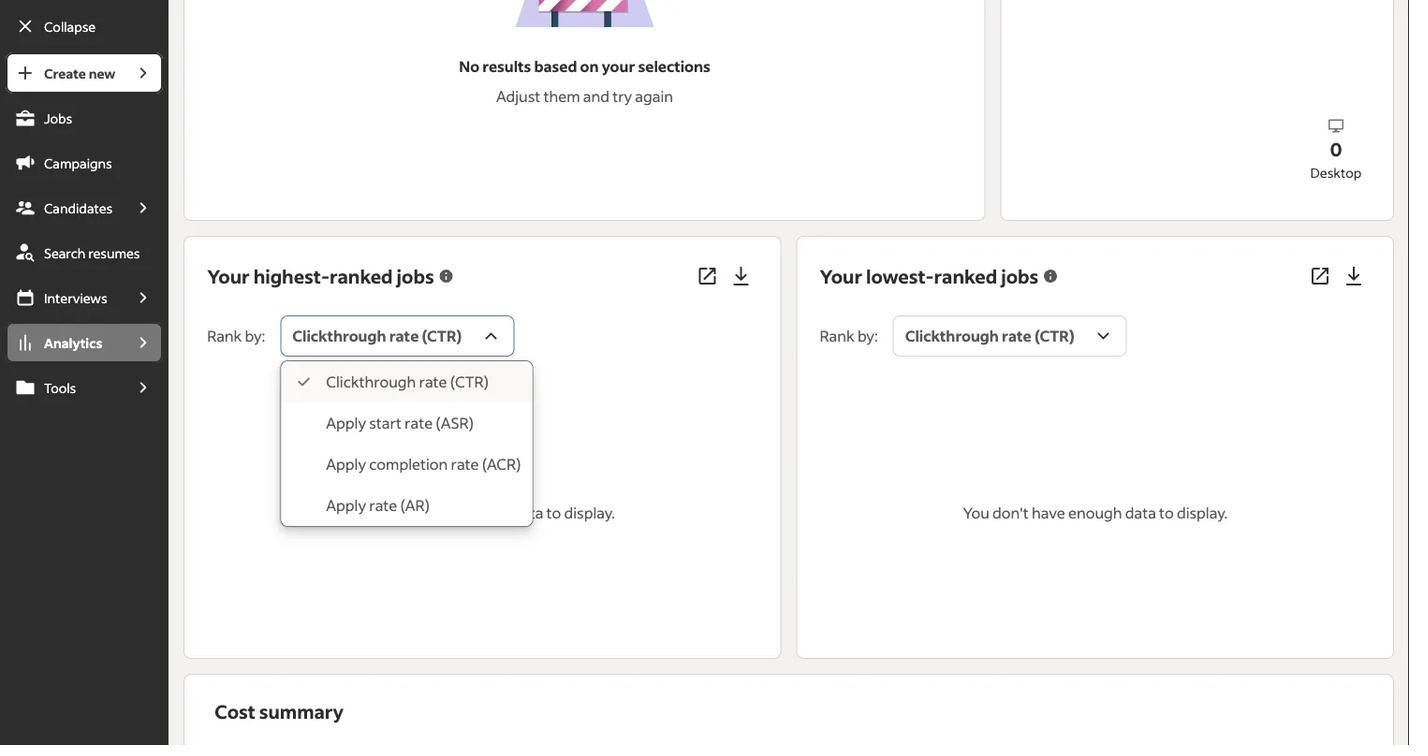 Task type: vqa. For each thing, say whether or not it's contained in the screenshot.
apply rate (ar)
yes



Task type: describe. For each thing, give the bounding box(es) containing it.
you don't have enough data to display. for your lowest-ranked jobs
[[963, 504, 1228, 523]]

clickthrough inside option
[[326, 373, 416, 392]]

based
[[534, 57, 577, 76]]

: for highest-
[[262, 327, 265, 346]]

highest-
[[254, 264, 330, 289]]

candidates link
[[6, 187, 124, 229]]

again
[[635, 87, 674, 106]]

adjust them and try again
[[496, 87, 674, 106]]

rate inside option
[[419, 373, 447, 392]]

by for highest-
[[245, 327, 262, 346]]

: for lowest-
[[875, 327, 878, 346]]

no results available image
[[515, 0, 655, 27]]

enough for your lowest-ranked jobs
[[1069, 504, 1123, 523]]

(asr)
[[436, 414, 474, 433]]

don't for your lowest-ranked jobs
[[993, 504, 1029, 523]]

have for your lowest-ranked jobs
[[1032, 504, 1066, 523]]

(acr)
[[482, 455, 521, 474]]

clickthrough rate (ctr) button for your highest-ranked jobs
[[280, 316, 515, 357]]

collapse button
[[6, 6, 163, 47]]

rank by : for highest-
[[207, 327, 265, 346]]

them
[[544, 87, 580, 106]]

0 desktop, 0 total group
[[1198, 116, 1410, 182]]

(ctr) for your highest-ranked jobs
[[422, 327, 462, 346]]

analytics link
[[6, 322, 124, 363]]

region inside the mobile vs desktop donut chart group
[[1059, 0, 1337, 161]]

(ar)
[[400, 496, 430, 515]]

lowest-
[[867, 264, 934, 289]]

view detailed report image
[[1310, 265, 1332, 288]]

results
[[483, 57, 531, 76]]

search
[[44, 244, 86, 261]]

on
[[580, 57, 599, 76]]

apply completion rate (acr)
[[326, 455, 521, 474]]

you for highest-
[[350, 504, 377, 523]]

apply for apply completion rate (acr)
[[326, 455, 366, 474]]

clickthrough for lowest-
[[906, 327, 999, 346]]

campaigns link
[[6, 142, 163, 184]]

more info image
[[438, 268, 455, 285]]

desktop
[[1311, 164, 1362, 181]]

clickthrough rate (ctr) for lowest-
[[906, 327, 1075, 346]]

rank for your highest-ranked jobs
[[207, 327, 242, 346]]

enough for your highest-ranked jobs
[[456, 504, 510, 523]]

to for your lowest-ranked jobs
[[1160, 504, 1174, 523]]

collapse
[[44, 18, 96, 35]]

jobs for your lowest-ranked jobs
[[1002, 264, 1039, 289]]

start
[[369, 414, 402, 433]]

clickthrough rate (ctr) button for your lowest-ranked jobs
[[893, 316, 1128, 357]]

create new
[[44, 65, 115, 81]]

view detailed report image
[[697, 265, 719, 288]]

(ctr) inside option
[[450, 373, 489, 392]]

resumes
[[88, 244, 140, 261]]



Task type: locate. For each thing, give the bounding box(es) containing it.
0 horizontal spatial your
[[207, 264, 250, 289]]

by
[[245, 327, 262, 346], [858, 327, 875, 346]]

try
[[613, 87, 632, 106]]

ranked for highest-
[[330, 264, 393, 289]]

1 horizontal spatial clickthrough rate (ctr) button
[[893, 316, 1128, 357]]

jobs left more info image
[[1002, 264, 1039, 289]]

data for your highest-ranked jobs
[[513, 504, 544, 523]]

2 rank from the left
[[820, 327, 855, 346]]

0 horizontal spatial ranked
[[330, 264, 393, 289]]

new
[[89, 65, 115, 81]]

0 horizontal spatial enough
[[456, 504, 510, 523]]

display. for your lowest-ranked jobs
[[1177, 504, 1228, 523]]

0 horizontal spatial clickthrough rate (ctr) button
[[280, 316, 515, 357]]

selections
[[638, 57, 711, 76]]

list box containing clickthrough rate (ctr)
[[281, 362, 533, 527]]

to for your highest-ranked jobs
[[547, 504, 561, 523]]

0 horizontal spatial don't
[[380, 504, 416, 523]]

1 clickthrough rate (ctr) button from the left
[[280, 316, 515, 357]]

1 horizontal spatial jobs
[[1002, 264, 1039, 289]]

2 your from the left
[[820, 264, 863, 289]]

interviews link
[[6, 277, 124, 319]]

:
[[262, 327, 265, 346], [875, 327, 878, 346]]

adjust
[[496, 87, 541, 106]]

cost
[[215, 700, 256, 724]]

0 horizontal spatial jobs
[[397, 264, 434, 289]]

create new link
[[6, 52, 124, 94]]

0 horizontal spatial have
[[419, 504, 453, 523]]

display. for your highest-ranked jobs
[[564, 504, 615, 523]]

don't
[[380, 504, 416, 523], [993, 504, 1029, 523]]

ranked for lowest-
[[934, 264, 998, 289]]

1 horizontal spatial don't
[[993, 504, 1029, 523]]

2 rank by : from the left
[[820, 327, 878, 346]]

1 data from the left
[[513, 504, 544, 523]]

create
[[44, 65, 86, 81]]

0 horizontal spatial rank by :
[[207, 327, 265, 346]]

0 vertical spatial apply
[[326, 414, 366, 433]]

0 desktop
[[1311, 136, 1362, 181]]

clickthrough down your highest-ranked jobs on the left of page
[[293, 327, 386, 346]]

ranked left more info icon
[[330, 264, 393, 289]]

export as csv image
[[730, 265, 753, 288]]

search resumes link
[[6, 232, 163, 274]]

you don't have enough data to display.
[[350, 504, 615, 523], [963, 504, 1228, 523]]

data
[[513, 504, 544, 523], [1126, 504, 1157, 523]]

list box
[[281, 362, 533, 527]]

1 have from the left
[[419, 504, 453, 523]]

clickthrough rate (ctr) option
[[281, 362, 533, 403]]

1 you from the left
[[350, 504, 377, 523]]

summary
[[259, 700, 344, 724]]

1 horizontal spatial rank
[[820, 327, 855, 346]]

1 horizontal spatial enough
[[1069, 504, 1123, 523]]

2 to from the left
[[1160, 504, 1174, 523]]

2 : from the left
[[875, 327, 878, 346]]

to
[[547, 504, 561, 523], [1160, 504, 1174, 523]]

data for your lowest-ranked jobs
[[1126, 504, 1157, 523]]

clickthrough
[[293, 327, 386, 346], [906, 327, 999, 346], [326, 373, 416, 392]]

your highest-ranked jobs
[[207, 264, 434, 289]]

tools
[[44, 379, 76, 396]]

rank for your lowest-ranked jobs
[[820, 327, 855, 346]]

1 horizontal spatial you
[[963, 504, 990, 523]]

1 : from the left
[[262, 327, 265, 346]]

your
[[207, 264, 250, 289], [820, 264, 863, 289]]

1 horizontal spatial have
[[1032, 504, 1066, 523]]

1 apply from the top
[[326, 414, 366, 433]]

jobs
[[397, 264, 434, 289], [1002, 264, 1039, 289]]

2 by from the left
[[858, 327, 875, 346]]

clickthrough for highest-
[[293, 327, 386, 346]]

ranked left more info image
[[934, 264, 998, 289]]

1 don't from the left
[[380, 504, 416, 523]]

analytics
[[44, 334, 102, 351]]

1 horizontal spatial your
[[820, 264, 863, 289]]

don't for your highest-ranked jobs
[[380, 504, 416, 523]]

clickthrough rate (ctr) button down more info image
[[893, 316, 1128, 357]]

by down highest-
[[245, 327, 262, 346]]

clickthrough rate (ctr) up clickthrough rate (ctr) option at the left of page
[[293, 327, 462, 346]]

0 horizontal spatial you
[[350, 504, 377, 523]]

more info image
[[1043, 268, 1060, 285]]

1 jobs from the left
[[397, 264, 434, 289]]

you don't have enough data to display. for your highest-ranked jobs
[[350, 504, 615, 523]]

rank
[[207, 327, 242, 346], [820, 327, 855, 346]]

1 vertical spatial apply
[[326, 455, 366, 474]]

clickthrough rate (ctr) for highest-
[[293, 327, 462, 346]]

tools link
[[6, 367, 124, 408]]

1 ranked from the left
[[330, 264, 393, 289]]

rank by :
[[207, 327, 265, 346], [820, 327, 878, 346]]

2 vertical spatial apply
[[326, 496, 366, 515]]

clickthrough rate (ctr) button
[[280, 316, 515, 357], [893, 316, 1128, 357]]

region
[[1059, 0, 1337, 161]]

clickthrough rate (ctr) inside option
[[326, 373, 489, 392]]

1 rank from the left
[[207, 327, 242, 346]]

rank by : down lowest-
[[820, 327, 878, 346]]

by down lowest-
[[858, 327, 875, 346]]

no
[[459, 57, 480, 76]]

your left highest-
[[207, 264, 250, 289]]

jobs
[[44, 110, 72, 126]]

1 horizontal spatial to
[[1160, 504, 1174, 523]]

2 display. from the left
[[1177, 504, 1228, 523]]

apply left (ar)
[[326, 496, 366, 515]]

0 horizontal spatial you don't have enough data to display.
[[350, 504, 615, 523]]

apply
[[326, 414, 366, 433], [326, 455, 366, 474], [326, 496, 366, 515]]

2 clickthrough rate (ctr) button from the left
[[893, 316, 1128, 357]]

clickthrough up start
[[326, 373, 416, 392]]

clickthrough rate (ctr)
[[293, 327, 462, 346], [906, 327, 1075, 346], [326, 373, 489, 392]]

2 enough from the left
[[1069, 504, 1123, 523]]

rate
[[389, 327, 419, 346], [1002, 327, 1032, 346], [419, 373, 447, 392], [405, 414, 433, 433], [451, 455, 479, 474], [369, 496, 397, 515]]

(ctr) for your lowest-ranked jobs
[[1035, 327, 1075, 346]]

rank by : for lowest-
[[820, 327, 878, 346]]

you for lowest-
[[963, 504, 990, 523]]

0 horizontal spatial to
[[547, 504, 561, 523]]

1 horizontal spatial rank by :
[[820, 327, 878, 346]]

(ctr) up (asr)
[[450, 373, 489, 392]]

1 horizontal spatial display.
[[1177, 504, 1228, 523]]

no results based on your selections
[[459, 57, 711, 76]]

2 jobs from the left
[[1002, 264, 1039, 289]]

and
[[583, 87, 610, 106]]

apply up apply rate (ar)
[[326, 455, 366, 474]]

: down lowest-
[[875, 327, 878, 346]]

2 apply from the top
[[326, 455, 366, 474]]

ranked
[[330, 264, 393, 289], [934, 264, 998, 289]]

apply left start
[[326, 414, 366, 433]]

2 ranked from the left
[[934, 264, 998, 289]]

2 don't from the left
[[993, 504, 1029, 523]]

1 horizontal spatial ranked
[[934, 264, 998, 289]]

clickthrough rate (ctr) down your lowest-ranked jobs
[[906, 327, 1075, 346]]

1 your from the left
[[207, 264, 250, 289]]

menu bar containing create new
[[0, 52, 169, 746]]

your lowest-ranked jobs
[[820, 264, 1039, 289]]

(ctr) up clickthrough rate (ctr) option at the left of page
[[422, 327, 462, 346]]

your
[[602, 57, 635, 76]]

2 have from the left
[[1032, 504, 1066, 523]]

1 by from the left
[[245, 327, 262, 346]]

clickthrough rate (ctr) button up clickthrough rate (ctr) option at the left of page
[[280, 316, 515, 357]]

2 data from the left
[[1126, 504, 1157, 523]]

have for your highest-ranked jobs
[[419, 504, 453, 523]]

0 horizontal spatial :
[[262, 327, 265, 346]]

candidates
[[44, 200, 113, 216]]

apply for apply start rate (asr)
[[326, 414, 366, 433]]

rank by : down highest-
[[207, 327, 265, 346]]

clickthrough down your lowest-ranked jobs
[[906, 327, 999, 346]]

menu bar
[[0, 52, 169, 746]]

0 horizontal spatial display.
[[564, 504, 615, 523]]

jobs for your highest-ranked jobs
[[397, 264, 434, 289]]

0
[[1331, 136, 1343, 161]]

2 you from the left
[[963, 504, 990, 523]]

by for lowest-
[[858, 327, 875, 346]]

0 horizontal spatial by
[[245, 327, 262, 346]]

your for your highest-ranked jobs
[[207, 264, 250, 289]]

jobs link
[[6, 97, 163, 139]]

jobs left more info icon
[[397, 264, 434, 289]]

your left lowest-
[[820, 264, 863, 289]]

interviews
[[44, 289, 107, 306]]

search resumes
[[44, 244, 140, 261]]

completion
[[369, 455, 448, 474]]

export as csv image
[[1343, 265, 1366, 288]]

1 horizontal spatial by
[[858, 327, 875, 346]]

enough
[[456, 504, 510, 523], [1069, 504, 1123, 523]]

(ctr) down more info image
[[1035, 327, 1075, 346]]

1 display. from the left
[[564, 504, 615, 523]]

mobile vs desktop donut chart group
[[1059, 0, 1410, 198]]

apply rate (ar)
[[326, 496, 430, 515]]

2 you don't have enough data to display. from the left
[[963, 504, 1228, 523]]

apply start rate (asr)
[[326, 414, 474, 433]]

cost summary
[[215, 700, 344, 724]]

apply for apply rate (ar)
[[326, 496, 366, 515]]

1 to from the left
[[547, 504, 561, 523]]

0 horizontal spatial data
[[513, 504, 544, 523]]

clickthrough rate (ctr) up apply start rate (asr) at the bottom left of page
[[326, 373, 489, 392]]

1 horizontal spatial you don't have enough data to display.
[[963, 504, 1228, 523]]

3 apply from the top
[[326, 496, 366, 515]]

your for your lowest-ranked jobs
[[820, 264, 863, 289]]

you
[[350, 504, 377, 523], [963, 504, 990, 523]]

0 horizontal spatial rank
[[207, 327, 242, 346]]

campaigns
[[44, 155, 112, 171]]

1 enough from the left
[[456, 504, 510, 523]]

(ctr)
[[422, 327, 462, 346], [1035, 327, 1075, 346], [450, 373, 489, 392]]

1 horizontal spatial :
[[875, 327, 878, 346]]

1 rank by : from the left
[[207, 327, 265, 346]]

have
[[419, 504, 453, 523], [1032, 504, 1066, 523]]

1 horizontal spatial data
[[1126, 504, 1157, 523]]

: down highest-
[[262, 327, 265, 346]]

1 you don't have enough data to display. from the left
[[350, 504, 615, 523]]

display.
[[564, 504, 615, 523], [1177, 504, 1228, 523]]



